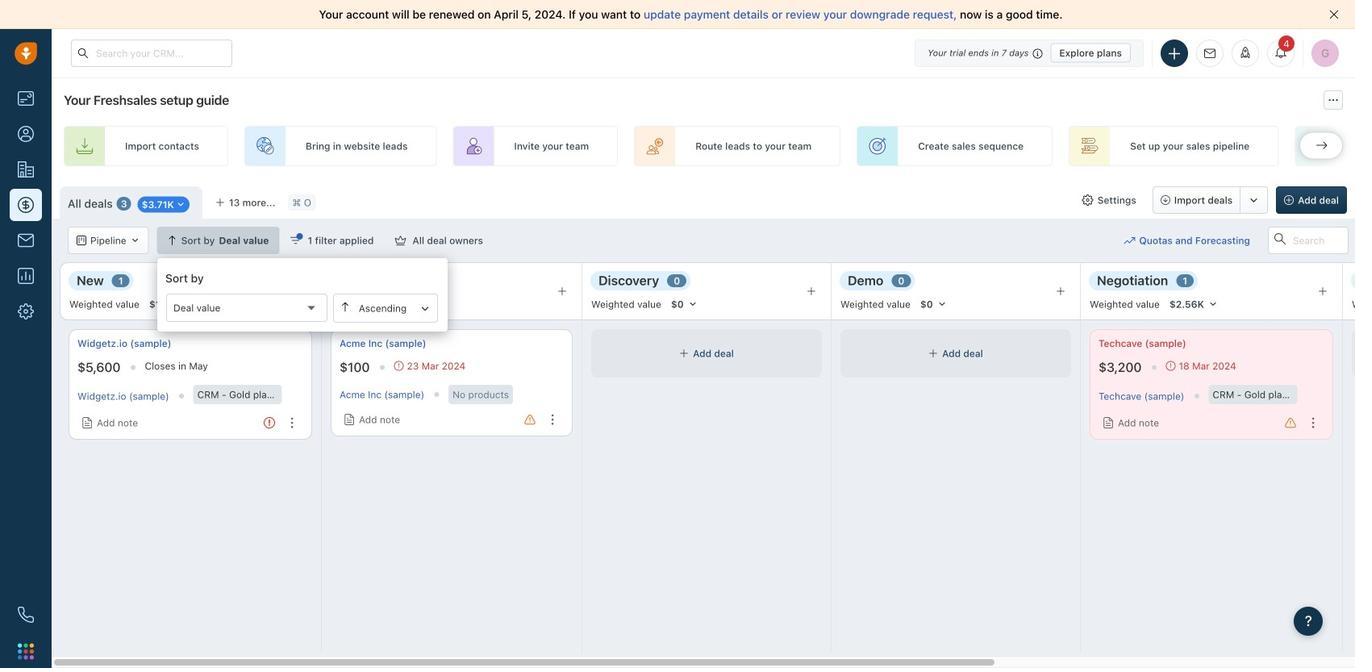 Task type: describe. For each thing, give the bounding box(es) containing it.
phone element
[[10, 599, 42, 631]]

send email image
[[1205, 48, 1216, 59]]

freshworks switcher image
[[18, 644, 34, 660]]



Task type: vqa. For each thing, say whether or not it's contained in the screenshot.
the mng settings Image
no



Task type: locate. For each thing, give the bounding box(es) containing it.
container_wx8msf4aqz5i3rn1 image
[[176, 200, 185, 209], [290, 235, 301, 246], [680, 349, 689, 358], [929, 349, 939, 358], [1167, 361, 1176, 371]]

dialog
[[157, 258, 448, 332]]

Search field
[[1269, 227, 1350, 254]]

phone image
[[18, 607, 34, 623]]

close image
[[1330, 10, 1340, 19]]

what's new image
[[1241, 47, 1252, 58]]

Search your CRM... text field
[[71, 40, 232, 67]]

group
[[1153, 186, 1269, 214]]

container_wx8msf4aqz5i3rn1 image
[[1083, 195, 1094, 206], [395, 235, 406, 246], [1125, 235, 1136, 246], [77, 236, 86, 245], [130, 236, 140, 245], [394, 361, 404, 371], [344, 414, 355, 425], [82, 417, 93, 429], [1103, 417, 1115, 429]]



